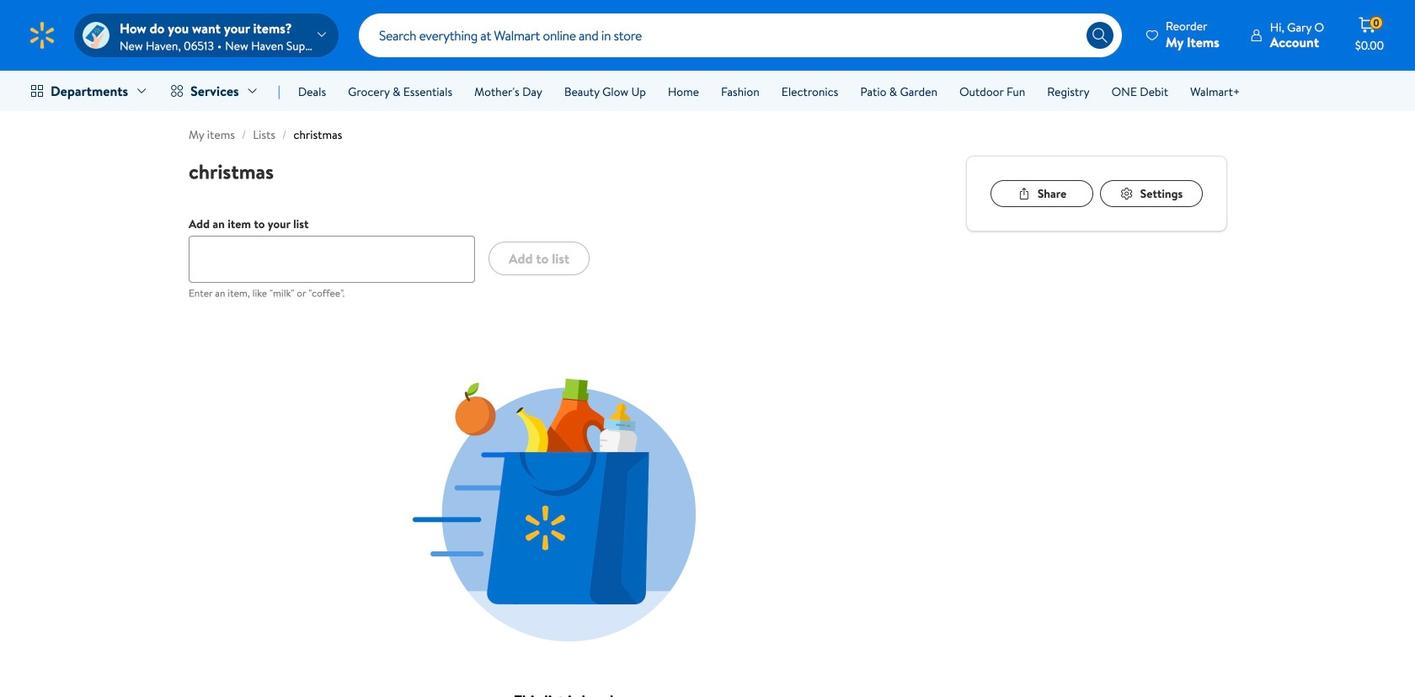 Task type: locate. For each thing, give the bounding box(es) containing it.
walmart homepage image
[[27, 20, 57, 51]]

Walmart Site-Wide search field
[[359, 13, 1122, 57]]

None text field
[[189, 236, 475, 283]]

Search search field
[[359, 13, 1122, 57]]

search icon image
[[1092, 27, 1109, 44]]

 image
[[83, 22, 110, 49]]



Task type: vqa. For each thing, say whether or not it's contained in the screenshot.
Walmart Homepage icon
yes



